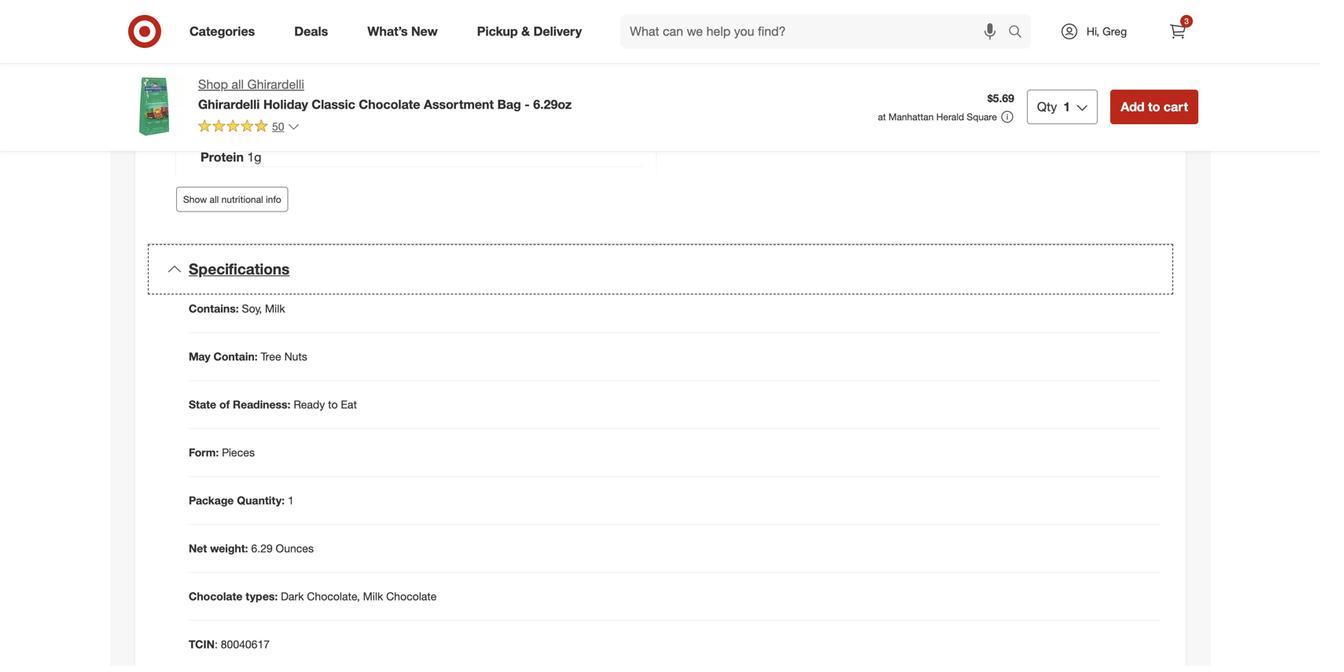 Task type: locate. For each thing, give the bounding box(es) containing it.
:
[[215, 637, 218, 651]]

0 vertical spatial to
[[1148, 99, 1160, 114]]

form: pieces
[[189, 446, 255, 459]]

may
[[189, 350, 211, 363]]

ghirardelli
[[247, 77, 304, 92], [198, 97, 260, 112]]

0 horizontal spatial to
[[328, 398, 338, 411]]

1 vertical spatial to
[[328, 398, 338, 411]]

contain:
[[214, 350, 258, 363]]

net weight: 6.29 ounces
[[189, 542, 314, 555]]

to right add
[[1148, 99, 1160, 114]]

6%
[[624, 37, 643, 52]]

add
[[1121, 99, 1145, 114]]

4%
[[624, 65, 643, 80]]

add to cart
[[1121, 99, 1188, 114]]

1 horizontal spatial to
[[1148, 99, 1160, 114]]

1 horizontal spatial all
[[232, 77, 244, 92]]

1 right qty
[[1064, 99, 1071, 114]]

1 down added sugars 13
[[247, 150, 254, 165]]

ghirardelli down shop
[[198, 97, 260, 112]]

to left eat
[[328, 398, 338, 411]]

ready
[[294, 398, 325, 411]]

contains: soy, milk
[[189, 302, 285, 315]]

3
[[1185, 16, 1189, 26]]

$5.69
[[988, 91, 1015, 105]]

1 vertical spatial g
[[260, 93, 268, 109]]

ounces
[[276, 542, 314, 555]]

2 vertical spatial g
[[254, 150, 261, 165]]

chocolate types: dark chocolate, milk chocolate
[[189, 589, 437, 603]]

of
[[219, 398, 230, 411]]

1 vertical spatial all
[[210, 194, 219, 205]]

readiness:
[[233, 398, 291, 411]]

sugars down 14
[[243, 121, 285, 137]]

&
[[521, 24, 530, 39]]

sugars down shop
[[201, 93, 243, 109]]

chocolate,
[[307, 589, 360, 603]]

chocolate right "classic"
[[359, 97, 420, 112]]

all inside shop all ghirardelli ghirardelli holiday classic chocolate assortment bag - 6.29oz
[[232, 77, 244, 92]]

milk right chocolate,
[[363, 589, 383, 603]]

milk
[[265, 302, 285, 315], [363, 589, 383, 603]]

all right show
[[210, 194, 219, 205]]

0 horizontal spatial all
[[210, 194, 219, 205]]

cart
[[1164, 99, 1188, 114]]

g
[[289, 65, 296, 80], [260, 93, 268, 109], [254, 150, 261, 165]]

1 horizontal spatial milk
[[363, 589, 383, 603]]

all up sugars 14 g
[[232, 77, 244, 92]]

state
[[189, 398, 216, 411]]

0 vertical spatial sugars
[[201, 93, 243, 109]]

show all nutritional info
[[183, 194, 281, 205]]

deals
[[294, 24, 328, 39]]

greg
[[1103, 24, 1127, 38]]

0 horizontal spatial milk
[[265, 302, 285, 315]]

g down fiber
[[260, 93, 268, 109]]

what's new link
[[354, 14, 457, 49]]

assortment
[[424, 97, 494, 112]]

1 right fiber
[[282, 65, 289, 80]]

nutritional
[[221, 194, 263, 205]]

nuts
[[284, 350, 307, 363]]

shop all ghirardelli ghirardelli holiday classic chocolate assortment bag - 6.29oz
[[198, 77, 572, 112]]

to
[[1148, 99, 1160, 114], [328, 398, 338, 411]]

qty 1
[[1037, 99, 1071, 114]]

1 vertical spatial sugars
[[243, 121, 285, 137]]

50
[[272, 119, 284, 133]]

6.29oz
[[533, 97, 572, 112]]

milk right soy,
[[265, 302, 285, 315]]

categories link
[[176, 14, 275, 49]]

carbohydrate
[[233, 37, 315, 52]]

1
[[282, 65, 289, 80], [1064, 99, 1071, 114], [247, 150, 254, 165], [288, 494, 294, 507]]

80040617
[[221, 637, 270, 651]]

What can we help you find? suggestions appear below search field
[[621, 14, 1012, 49]]

search button
[[1001, 14, 1039, 52]]

0 vertical spatial all
[[232, 77, 244, 92]]

show
[[183, 194, 207, 205]]

g right fiber
[[289, 65, 296, 80]]

image of ghirardelli holiday classic chocolate assortment bag - 6.29oz image
[[123, 76, 186, 138]]

total carbohydrate 17
[[201, 37, 332, 52]]

0 vertical spatial g
[[289, 65, 296, 80]]

chocolate
[[359, 97, 420, 112], [189, 589, 243, 603], [386, 589, 437, 603]]

soy,
[[242, 302, 262, 315]]

ghirardelli up holiday
[[247, 77, 304, 92]]

-
[[525, 97, 530, 112]]

13
[[289, 121, 303, 137]]

all for shop
[[232, 77, 244, 92]]

eat
[[341, 398, 357, 411]]

at
[[878, 111, 886, 123]]

sugars
[[201, 93, 243, 109], [243, 121, 285, 137]]

1 vertical spatial ghirardelli
[[198, 97, 260, 112]]

classic
[[312, 97, 355, 112]]

g down added sugars 13
[[254, 150, 261, 165]]

tree
[[261, 350, 281, 363]]

all inside button
[[210, 194, 219, 205]]



Task type: vqa. For each thing, say whether or not it's contained in the screenshot.
the Video Games New Releases
no



Task type: describe. For each thing, give the bounding box(es) containing it.
holiday
[[263, 97, 308, 112]]

pieces
[[222, 446, 255, 459]]

types:
[[246, 589, 278, 603]]

delivery
[[534, 24, 582, 39]]

net
[[189, 542, 207, 555]]

manhattan
[[889, 111, 934, 123]]

package
[[189, 494, 234, 507]]

g for sugars 14 g
[[260, 93, 268, 109]]

what's
[[368, 24, 408, 39]]

sugars 14 g
[[201, 93, 268, 109]]

chocolate left types:
[[189, 589, 243, 603]]

added
[[201, 121, 239, 137]]

dark
[[281, 589, 304, 603]]

1 vertical spatial milk
[[363, 589, 383, 603]]

all for show
[[210, 194, 219, 205]]

6.29
[[251, 542, 273, 555]]

may contain: tree nuts
[[189, 350, 307, 363]]

bag
[[497, 97, 521, 112]]

hi,
[[1087, 24, 1100, 38]]

1 right quantity:
[[288, 494, 294, 507]]

hi, greg
[[1087, 24, 1127, 38]]

herald
[[937, 111, 964, 123]]

chocolate inside shop all ghirardelli ghirardelli holiday classic chocolate assortment bag - 6.29oz
[[359, 97, 420, 112]]

3 link
[[1161, 14, 1196, 49]]

0 vertical spatial ghirardelli
[[247, 77, 304, 92]]

dietary
[[201, 65, 244, 80]]

17
[[318, 37, 332, 52]]

specifications
[[189, 260, 290, 278]]

added sugars 13
[[201, 121, 303, 137]]

categories
[[190, 24, 255, 39]]

form:
[[189, 446, 219, 459]]

quantity:
[[237, 494, 285, 507]]

50 link
[[198, 119, 300, 137]]

pickup & delivery
[[477, 24, 582, 39]]

tcin
[[189, 637, 215, 651]]

protein
[[201, 150, 244, 165]]

0%
[[624, 9, 643, 24]]

to inside button
[[1148, 99, 1160, 114]]

add to cart button
[[1111, 90, 1199, 124]]

0 vertical spatial milk
[[265, 302, 285, 315]]

info
[[266, 194, 281, 205]]

square
[[967, 111, 997, 123]]

state of readiness: ready to eat
[[189, 398, 357, 411]]

deals link
[[281, 14, 348, 49]]

pickup & delivery link
[[464, 14, 602, 49]]

specifications button
[[148, 244, 1173, 294]]

14
[[246, 93, 260, 109]]

shop
[[198, 77, 228, 92]]

what's new
[[368, 24, 438, 39]]

total
[[201, 37, 229, 52]]

tcin : 80040617
[[189, 637, 270, 651]]

fiber
[[248, 65, 278, 80]]

qty
[[1037, 99, 1057, 114]]

g for protein 1 g
[[254, 150, 261, 165]]

new
[[411, 24, 438, 39]]

package quantity: 1
[[189, 494, 294, 507]]

protein 1 g
[[201, 150, 261, 165]]

search
[[1001, 25, 1039, 41]]

contains:
[[189, 302, 239, 315]]

show all nutritional info button
[[176, 187, 288, 212]]

chocolate right chocolate,
[[386, 589, 437, 603]]

pickup
[[477, 24, 518, 39]]

at manhattan herald square
[[878, 111, 997, 123]]

weight:
[[210, 542, 248, 555]]

dietary fiber 1 g
[[201, 65, 296, 80]]



